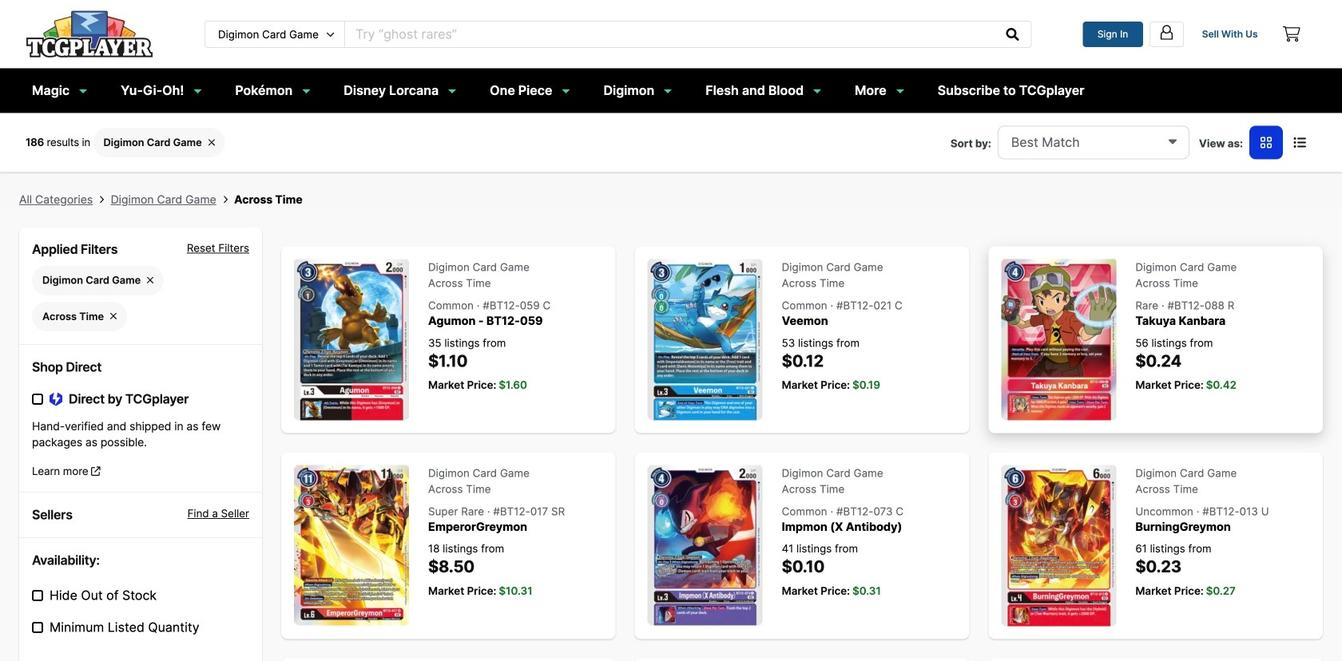 Task type: locate. For each thing, give the bounding box(es) containing it.
None text field
[[345, 21, 995, 47]]

xmark image
[[208, 137, 215, 148]]

arrow up right from square image
[[91, 466, 101, 477]]

emperorgreymon image
[[294, 466, 409, 626]]

list
[[19, 191, 1323, 208]]

takuya kanbara image
[[1002, 259, 1117, 421]]

1 vertical spatial xmark image
[[110, 311, 117, 322]]

None field
[[998, 126, 1190, 160]]

user icon image
[[1159, 24, 1175, 41]]

angle right image
[[99, 194, 104, 205]]

submit your search image
[[1006, 28, 1019, 41]]

a grid of results image
[[1261, 136, 1272, 149]]

1 horizontal spatial xmark image
[[147, 275, 154, 285]]

view your shopping cart image
[[1284, 27, 1301, 42]]

None checkbox
[[32, 394, 43, 405], [32, 591, 43, 602], [32, 394, 43, 405], [32, 591, 43, 602]]

veemon image
[[648, 259, 763, 421]]

None checkbox
[[32, 623, 43, 634]]

xmark image
[[147, 275, 154, 285], [110, 311, 117, 322]]

caret down image
[[1169, 135, 1177, 148]]



Task type: describe. For each thing, give the bounding box(es) containing it.
burninggreymon image
[[1002, 466, 1117, 627]]

impmon (x antibody) image
[[648, 466, 763, 626]]

direct by tcgplayer image
[[50, 392, 62, 407]]

0 horizontal spatial xmark image
[[110, 311, 117, 322]]

0 vertical spatial xmark image
[[147, 275, 154, 285]]

a list of results image
[[1294, 136, 1307, 149]]

agumon - bt12-059 image
[[294, 259, 409, 421]]

tcgplayer.com image
[[26, 10, 153, 58]]

angle right image
[[223, 194, 228, 205]]



Task type: vqa. For each thing, say whether or not it's contained in the screenshot.
Booster related to Freeze
no



